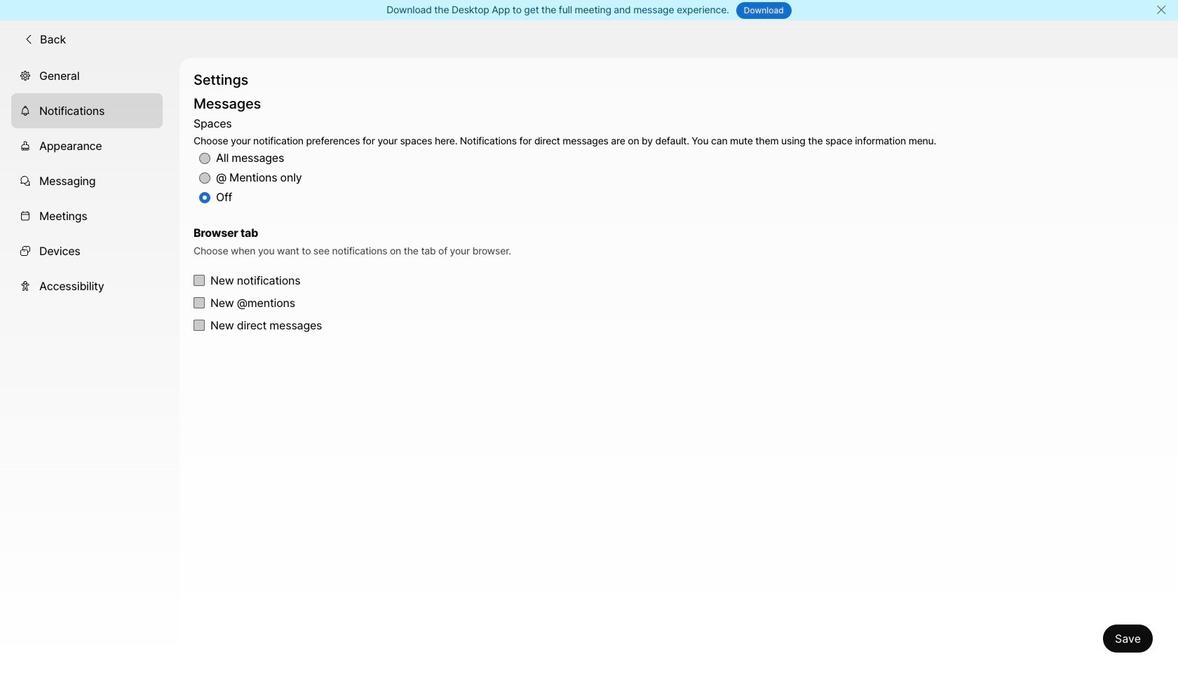 Task type: describe. For each thing, give the bounding box(es) containing it.
settings navigation
[[0, 58, 180, 675]]

accessibility tab
[[11, 268, 163, 304]]

Off radio
[[199, 192, 210, 204]]

cancel_16 image
[[1156, 4, 1167, 15]]

All messages radio
[[199, 153, 210, 164]]

general tab
[[11, 58, 163, 93]]

devices tab
[[11, 233, 163, 268]]

meetings tab
[[11, 198, 163, 233]]



Task type: vqa. For each thing, say whether or not it's contained in the screenshot.
NOTIFICATIONS Tab
yes



Task type: locate. For each thing, give the bounding box(es) containing it.
messaging tab
[[11, 163, 163, 198]]

notifications tab
[[11, 93, 163, 128]]

@ Mentions only radio
[[199, 173, 210, 184]]

appearance tab
[[11, 128, 163, 163]]

option group
[[194, 114, 937, 208]]



